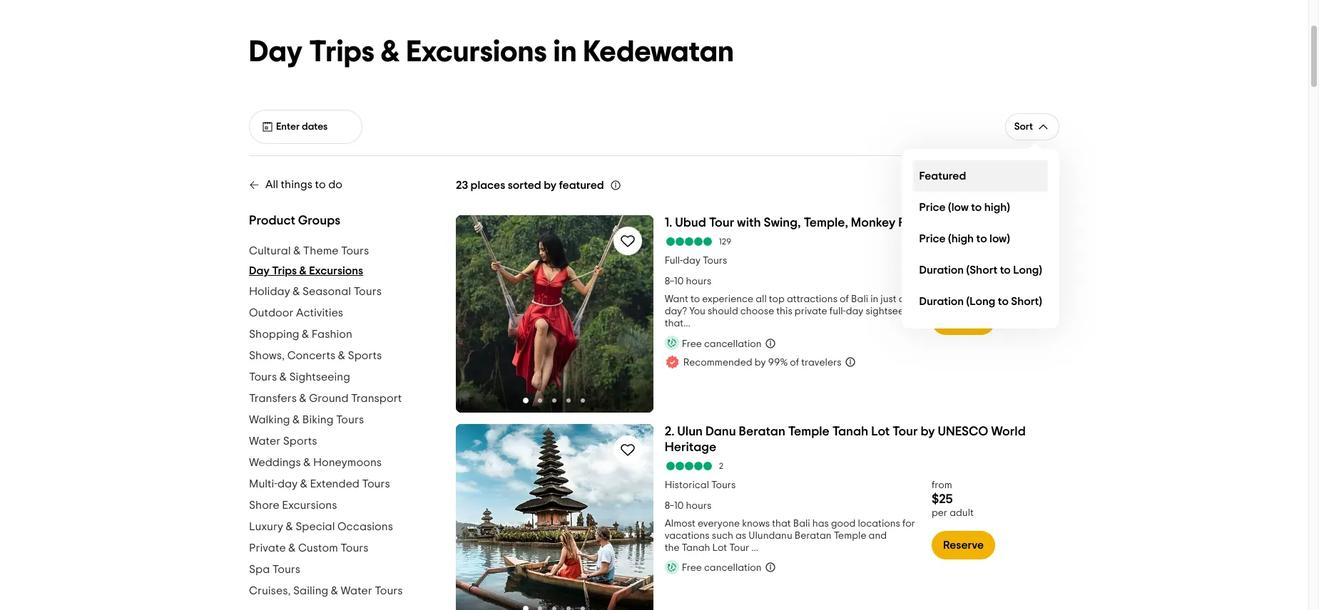 Task type: locate. For each thing, give the bounding box(es) containing it.
this
[[776, 307, 792, 317]]

free
[[682, 339, 702, 349], [682, 564, 702, 574]]

bali left just
[[851, 295, 868, 305]]

by left 99%
[[754, 358, 766, 368]]

from for $25
[[932, 481, 952, 491]]

want to experience all top attractions of bali in just one day? you should choose this private full-day sightseeing that… link
[[665, 294, 920, 330]]

lot inside almost everyone knows that bali has good locations for vacations such as ulundanu beratan temple and the tanah lot tour …
[[712, 543, 727, 553]]

1 vertical spatial day
[[846, 307, 863, 317]]

1 vertical spatial 5.0 of 5 bubbles image
[[665, 462, 713, 471]]

should
[[708, 307, 738, 317]]

lot down such
[[712, 543, 727, 553]]

day?
[[665, 307, 687, 317]]

0 vertical spatial reserve link
[[932, 307, 995, 335]]

of right 99%
[[790, 358, 799, 368]]

travelers
[[801, 358, 841, 368]]

8–10 up want
[[665, 277, 684, 287]]

1 day from the top
[[249, 37, 303, 67]]

1 cancellation from the top
[[704, 339, 762, 349]]

0 horizontal spatial temple
[[788, 426, 830, 438]]

1 free from the top
[[682, 339, 702, 349]]

price (low to high)
[[919, 202, 1010, 213]]

from up the $25
[[932, 481, 952, 491]]

do
[[328, 179, 342, 190]]

sports down fashion
[[348, 350, 382, 362]]

from for $57
[[932, 256, 952, 266]]

all right clear
[[1021, 180, 1032, 190]]

0 vertical spatial free
[[682, 339, 702, 349]]

0 horizontal spatial beratan
[[739, 426, 785, 438]]

full-
[[829, 307, 846, 317]]

carousel of images figure
[[456, 215, 653, 413], [456, 424, 653, 611]]

enter
[[276, 122, 300, 132]]

1 vertical spatial beratan
[[795, 531, 831, 541]]

8–10 hours up 'almost'
[[665, 501, 711, 511]]

from inside from $57
[[932, 256, 952, 266]]

reserve down duration (long to short)
[[943, 315, 984, 327]]

1 vertical spatial in
[[870, 295, 878, 305]]

1 vertical spatial excursions
[[309, 265, 363, 277]]

private & custom tours link
[[249, 538, 369, 559]]

special
[[296, 521, 335, 533]]

0 vertical spatial lot
[[871, 426, 890, 438]]

1 horizontal spatial beratan
[[795, 531, 831, 541]]

cruises,
[[249, 586, 291, 597]]

129 link
[[665, 237, 1059, 247]]

…
[[751, 543, 758, 553]]

to for price (low to high)
[[971, 202, 982, 213]]

0 vertical spatial hours
[[686, 277, 711, 287]]

0 vertical spatial excursions
[[406, 37, 547, 67]]

low)
[[989, 233, 1010, 244]]

1 duration from the top
[[919, 264, 964, 276]]

reserve link down $57
[[932, 307, 995, 335]]

reserve for $57
[[943, 315, 984, 327]]

bali
[[851, 295, 868, 305], [793, 519, 810, 529]]

0 vertical spatial and
[[940, 217, 963, 230]]

tanah
[[832, 426, 868, 438]]

historical tours
[[665, 481, 736, 491]]

1 vertical spatial day
[[249, 265, 269, 277]]

to up you
[[690, 295, 700, 305]]

tour inside almost everyone knows that bali has good locations for vacations such as ulundanu beratan temple and the tanah lot tour …
[[729, 543, 749, 553]]

tour right the tanah
[[892, 426, 918, 438]]

1 vertical spatial tour
[[892, 426, 918, 438]]

1 from from the top
[[932, 256, 952, 266]]

1 horizontal spatial all
[[1021, 180, 1032, 190]]

0 vertical spatial of
[[840, 295, 849, 305]]

0 horizontal spatial in
[[553, 37, 577, 67]]

to right the (low
[[971, 202, 982, 213]]

danu
[[705, 426, 736, 438]]

of up 'full-'
[[840, 295, 849, 305]]

1 horizontal spatial bali
[[851, 295, 868, 305]]

0 vertical spatial day
[[249, 37, 303, 67]]

1 vertical spatial all
[[756, 295, 767, 305]]

full-
[[665, 256, 683, 266]]

list box containing featured
[[902, 149, 1059, 329]]

and down the (low
[[940, 217, 963, 230]]

activities
[[296, 307, 343, 319]]

5.0 of 5 bubbles image
[[665, 238, 713, 246], [665, 462, 713, 471]]

temple down good
[[834, 531, 866, 541]]

free cancellation up recommended
[[682, 339, 762, 349]]

all
[[1021, 180, 1032, 190], [756, 295, 767, 305]]

all up choose
[[756, 295, 767, 305]]

1 vertical spatial water
[[341, 586, 372, 597]]

reserve for $25
[[943, 540, 984, 551]]

tour up 129
[[709, 217, 734, 230]]

free down the tanah
[[682, 564, 702, 574]]

from up $57
[[932, 256, 952, 266]]

recommended by 99% of travelers
[[683, 358, 841, 368]]

temple
[[788, 426, 830, 438], [834, 531, 866, 541]]

tour down as
[[729, 543, 749, 553]]

cultural
[[249, 245, 291, 257]]

ulundanu
[[749, 531, 792, 541]]

1 horizontal spatial trips
[[309, 37, 375, 67]]

top
[[769, 295, 785, 305]]

day up shore excursions
[[277, 479, 298, 490]]

129
[[719, 238, 731, 246]]

temple,
[[804, 217, 848, 230]]

1 vertical spatial from
[[932, 481, 952, 491]]

hours down full-day tours
[[686, 277, 711, 287]]

water down the walking
[[249, 436, 281, 447]]

bali left 'has'
[[793, 519, 810, 529]]

1 vertical spatial reserve link
[[932, 531, 995, 560]]

locations
[[858, 519, 900, 529]]

2 horizontal spatial day
[[846, 307, 863, 317]]

1 horizontal spatial temple
[[834, 531, 866, 541]]

lot right the tanah
[[871, 426, 890, 438]]

to for duration (short to long)
[[1000, 264, 1011, 276]]

knows
[[742, 519, 770, 529]]

0 vertical spatial reserve
[[943, 315, 984, 327]]

1 5.0 of 5 bubbles image from the top
[[665, 238, 713, 246]]

0 vertical spatial by
[[544, 180, 556, 191]]

fashion
[[312, 329, 352, 340]]

reserve down adult
[[943, 540, 984, 551]]

1 horizontal spatial in
[[870, 295, 878, 305]]

0 horizontal spatial day
[[277, 479, 298, 490]]

1 carousel of images figure from the top
[[456, 215, 653, 413]]

list box
[[902, 149, 1059, 329]]

1 vertical spatial 8–10
[[665, 501, 684, 511]]

to left low)
[[976, 233, 987, 244]]

0 vertical spatial price
[[919, 202, 946, 213]]

save to a trip image
[[619, 233, 636, 250]]

temple left the tanah
[[788, 426, 830, 438]]

1 vertical spatial trips
[[272, 265, 297, 277]]

0 horizontal spatial lot
[[712, 543, 727, 553]]

kedewatan
[[583, 37, 734, 67]]

8–10
[[665, 277, 684, 287], [665, 501, 684, 511]]

0 vertical spatial duration
[[919, 264, 964, 276]]

2 vertical spatial tour
[[729, 543, 749, 553]]

0 vertical spatial water
[[249, 436, 281, 447]]

5.0 of 5 bubbles image inside 2 link
[[665, 462, 713, 471]]

1 vertical spatial price
[[919, 233, 946, 244]]

clear
[[993, 180, 1019, 190]]

0 vertical spatial cancellation
[[704, 339, 762, 349]]

sports
[[348, 350, 382, 362], [283, 436, 317, 447]]

of inside want to experience all top attractions of bali in just one day? you should choose this private full-day sightseeing that…
[[840, 295, 849, 305]]

ubud
[[675, 217, 706, 230]]

extended
[[310, 479, 360, 490]]

excursions for day trips & excursions
[[309, 265, 363, 277]]

0 horizontal spatial all
[[756, 295, 767, 305]]

heritage
[[665, 441, 716, 454]]

occasions
[[337, 521, 393, 533]]

0 horizontal spatial water
[[249, 436, 281, 447]]

to right (long
[[998, 296, 1009, 307]]

0 vertical spatial all
[[1021, 180, 1032, 190]]

2 day from the top
[[249, 265, 269, 277]]

duration down $57
[[919, 296, 964, 307]]

holiday
[[249, 286, 290, 297]]

1 horizontal spatial lot
[[871, 426, 890, 438]]

0 vertical spatial 8–10
[[665, 277, 684, 287]]

beratan down 'has'
[[795, 531, 831, 541]]

1 vertical spatial 8–10 hours
[[665, 501, 711, 511]]

1 vertical spatial by
[[754, 358, 766, 368]]

and inside almost everyone knows that bali has good locations for vacations such as ulundanu beratan temple and the tanah lot tour …
[[869, 531, 887, 541]]

2 8–10 hours from the top
[[665, 501, 711, 511]]

1 vertical spatial sports
[[283, 436, 317, 447]]

1 vertical spatial duration
[[919, 296, 964, 307]]

0 vertical spatial carousel of images figure
[[456, 215, 653, 413]]

0 vertical spatial from
[[932, 256, 952, 266]]

waterfall
[[965, 217, 1019, 230]]

2 price from the top
[[919, 233, 946, 244]]

price up forest,
[[919, 202, 946, 213]]

2.
[[665, 426, 674, 438]]

8–10 hours up want
[[665, 277, 711, 287]]

to for all things to do
[[315, 179, 326, 190]]

to left long)
[[1000, 264, 1011, 276]]

1 reserve from the top
[[943, 315, 984, 327]]

duration
[[919, 264, 964, 276], [919, 296, 964, 307]]

1 free cancellation from the top
[[682, 339, 762, 349]]

day inside want to experience all top attractions of bali in just one day? you should choose this private full-day sightseeing that…
[[846, 307, 863, 317]]

2 from from the top
[[932, 481, 952, 491]]

2 vertical spatial by
[[921, 426, 935, 438]]

beratan right danu at the right bottom
[[739, 426, 785, 438]]

of
[[840, 295, 849, 305], [790, 358, 799, 368]]

0 horizontal spatial bali
[[793, 519, 810, 529]]

clear all filters
[[993, 180, 1059, 190]]

2 8–10 from the top
[[665, 501, 684, 511]]

to left do
[[315, 179, 326, 190]]

by inside ulun danu beratan temple tanah lot tour by unesco world heritage
[[921, 426, 935, 438]]

all things to do link
[[249, 179, 342, 190]]

0 vertical spatial trips
[[309, 37, 375, 67]]

carousel of images figure for 2.
[[456, 424, 653, 611]]

save to a trip image
[[619, 441, 636, 458]]

1 vertical spatial free
[[682, 564, 702, 574]]

sports down walking & biking tours link
[[283, 436, 317, 447]]

outdoor
[[249, 307, 294, 319]]

2 duration from the top
[[919, 296, 964, 307]]

duration for duration (long to short)
[[919, 296, 964, 307]]

2 vertical spatial day
[[277, 479, 298, 490]]

8–10 up 'almost'
[[665, 501, 684, 511]]

free cancellation down such
[[682, 564, 762, 574]]

shows, concerts & sports link
[[249, 345, 382, 367]]

from inside the from $25 per adult
[[932, 481, 952, 491]]

2 carousel of images figure from the top
[[456, 424, 653, 611]]

product groups
[[249, 215, 340, 228]]

0 horizontal spatial and
[[869, 531, 887, 541]]

hours down historical tours
[[686, 501, 711, 511]]

by
[[544, 180, 556, 191], [754, 358, 766, 368], [921, 426, 935, 438]]

1 vertical spatial and
[[869, 531, 887, 541]]

2 horizontal spatial by
[[921, 426, 935, 438]]

almost everyone knows that bali has good locations for vacations such as ulundanu beratan temple and the tanah lot tour …
[[665, 519, 915, 553]]

1 vertical spatial free cancellation
[[682, 564, 762, 574]]

private
[[795, 307, 827, 317]]

1 vertical spatial carousel of images figure
[[456, 424, 653, 611]]

cultural & theme tours link
[[249, 240, 369, 262]]

2
[[719, 462, 723, 471]]

ulun danu beratan temple tanah lot tour by unesco world heritage
[[665, 426, 1026, 454]]

unesco
[[938, 426, 988, 438]]

duration down the (high
[[919, 264, 964, 276]]

to for price (high to low)
[[976, 233, 987, 244]]

price down forest,
[[919, 233, 946, 244]]

5.0 of 5 bubbles image down ubud
[[665, 238, 713, 246]]

day for full-day tours
[[683, 256, 700, 266]]

spa tours
[[249, 564, 300, 576]]

1 vertical spatial cancellation
[[704, 564, 762, 574]]

1 horizontal spatial of
[[840, 295, 849, 305]]

1 reserve link from the top
[[932, 307, 995, 335]]

cultural & theme tours
[[249, 245, 369, 257]]

featured
[[559, 180, 604, 191]]

0 vertical spatial beratan
[[739, 426, 785, 438]]

0 vertical spatial in
[[553, 37, 577, 67]]

8–10 hours
[[665, 277, 711, 287], [665, 501, 711, 511]]

day trips & excursions in kedewatan
[[249, 37, 734, 67]]

2 reserve from the top
[[943, 540, 984, 551]]

5.0 of 5 bubbles image down heritage
[[665, 462, 713, 471]]

0 horizontal spatial by
[[544, 180, 556, 191]]

0 horizontal spatial of
[[790, 358, 799, 368]]

trips for day trips & excursions
[[272, 265, 297, 277]]

1 vertical spatial temple
[[834, 531, 866, 541]]

2 5.0 of 5 bubbles image from the top
[[665, 462, 713, 471]]

water right the sailing
[[341, 586, 372, 597]]

things
[[281, 179, 312, 190]]

temple inside almost everyone knows that bali has good locations for vacations such as ulundanu beratan temple and the tanah lot tour …
[[834, 531, 866, 541]]

0 vertical spatial bali
[[851, 295, 868, 305]]

custom
[[298, 543, 338, 554]]

shows, concerts & sports
[[249, 350, 382, 362]]

tour
[[709, 217, 734, 230], [892, 426, 918, 438], [729, 543, 749, 553]]

free down that…
[[682, 339, 702, 349]]

0 vertical spatial free cancellation
[[682, 339, 762, 349]]

5.0 of 5 bubbles image inside 129 link
[[665, 238, 713, 246]]

filters
[[1034, 180, 1059, 190]]

0 vertical spatial day
[[683, 256, 700, 266]]

shore excursions link
[[249, 495, 337, 516]]

day left sightseeing
[[846, 307, 863, 317]]

0 vertical spatial 5.0 of 5 bubbles image
[[665, 238, 713, 246]]

by right sorted on the left of page
[[544, 180, 556, 191]]

private
[[249, 543, 286, 554]]

by left unesco
[[921, 426, 935, 438]]

0 vertical spatial 8–10 hours
[[665, 277, 711, 287]]

1 price from the top
[[919, 202, 946, 213]]

day down ubud
[[683, 256, 700, 266]]

1 vertical spatial bali
[[793, 519, 810, 529]]

1. ubud tour with swing, temple, monkey forest, and waterfall
[[665, 217, 1019, 230]]

enter dates
[[276, 122, 328, 132]]

1 horizontal spatial water
[[341, 586, 372, 597]]

1 horizontal spatial day
[[683, 256, 700, 266]]

cancellation up recommended
[[704, 339, 762, 349]]

1 vertical spatial hours
[[686, 501, 711, 511]]

0 horizontal spatial trips
[[272, 265, 297, 277]]

excursions for day trips & excursions in kedewatan
[[406, 37, 547, 67]]

2 reserve link from the top
[[932, 531, 995, 560]]

transfers
[[249, 393, 297, 404]]

day for day trips & excursions
[[249, 265, 269, 277]]

all
[[265, 179, 278, 190]]

multi-day & extended tours link
[[249, 474, 390, 495]]

5.0 of 5 bubbles image for ubud tour with swing, temple, monkey forest, and waterfall
[[665, 238, 713, 246]]

0 vertical spatial temple
[[788, 426, 830, 438]]

1 vertical spatial lot
[[712, 543, 727, 553]]

1 horizontal spatial sports
[[348, 350, 382, 362]]

1 horizontal spatial and
[[940, 217, 963, 230]]

beratan inside almost everyone knows that bali has good locations for vacations such as ulundanu beratan temple and the tanah lot tour …
[[795, 531, 831, 541]]

shows,
[[249, 350, 285, 362]]

1 vertical spatial reserve
[[943, 540, 984, 551]]

reserve link down adult
[[932, 531, 995, 560]]

and down locations
[[869, 531, 887, 541]]

cancellation down …
[[704, 564, 762, 574]]

reserve link for $57
[[932, 307, 995, 335]]

recommended
[[683, 358, 752, 368]]



Task type: describe. For each thing, give the bounding box(es) containing it.
shopping & fashion
[[249, 329, 352, 340]]

duration (long to short)
[[919, 296, 1042, 307]]

$25
[[932, 493, 953, 506]]

ground
[[309, 393, 349, 404]]

0 vertical spatial tour
[[709, 217, 734, 230]]

that…
[[665, 319, 691, 329]]

adult
[[950, 508, 974, 518]]

the tanah
[[665, 543, 710, 553]]

carousel of images figure for 1.
[[456, 215, 653, 413]]

per
[[932, 508, 947, 518]]

sorted
[[508, 180, 541, 191]]

enter dates button
[[249, 110, 362, 144]]

outdoor activities link
[[249, 302, 343, 324]]

0 vertical spatial sports
[[348, 350, 382, 362]]

you
[[689, 307, 705, 317]]

all things to do
[[265, 179, 342, 190]]

that
[[772, 519, 791, 529]]

luxury & special occasions link
[[249, 516, 393, 538]]

1 8–10 from the top
[[665, 277, 684, 287]]

(high
[[948, 233, 974, 244]]

trips for day trips & excursions in kedewatan
[[309, 37, 375, 67]]

monkey
[[851, 217, 896, 230]]

just
[[881, 295, 896, 305]]

cruises, sailing & water tours link
[[249, 581, 403, 602]]

sightseeing
[[289, 372, 350, 383]]

reserve link for $25
[[932, 531, 995, 560]]

transfers & ground transport link
[[249, 388, 402, 409]]

1 vertical spatial of
[[790, 358, 799, 368]]

1 hours from the top
[[686, 277, 711, 287]]

in inside want to experience all top attractions of bali in just one day? you should choose this private full-day sightseeing that…
[[870, 295, 878, 305]]

1 8–10 hours from the top
[[665, 277, 711, 287]]

spa tours link
[[249, 559, 300, 581]]

historical
[[665, 481, 709, 491]]

weddings & honeymoons link
[[249, 452, 382, 474]]

2 free from the top
[[682, 564, 702, 574]]

tours & sightseeing
[[249, 372, 350, 383]]

2 hours from the top
[[686, 501, 711, 511]]

spa
[[249, 564, 270, 576]]

holiday & seasonal tours
[[249, 286, 382, 297]]

tour inside ulun danu beratan temple tanah lot tour by unesco world heritage
[[892, 426, 918, 438]]

(low
[[948, 202, 969, 213]]

day for day trips & excursions in kedewatan
[[249, 37, 303, 67]]

lot inside ulun danu beratan temple tanah lot tour by unesco world heritage
[[871, 426, 890, 438]]

& inside "link"
[[299, 393, 307, 404]]

walking
[[249, 414, 290, 426]]

bali inside want to experience all top attractions of bali in just one day? you should choose this private full-day sightseeing that…
[[851, 295, 868, 305]]

want
[[665, 295, 688, 305]]

almost
[[665, 519, 695, 529]]

day for multi-day & extended tours
[[277, 479, 298, 490]]

shopping & fashion link
[[249, 324, 352, 345]]

holiday & seasonal tours link
[[249, 281, 382, 302]]

duration for duration (short to long)
[[919, 264, 964, 276]]

honeymoons
[[313, 457, 382, 469]]

full-day tours
[[665, 256, 727, 266]]

long)
[[1013, 264, 1042, 276]]

water sports
[[249, 436, 317, 447]]

day trips & excursions
[[249, 265, 363, 277]]

ulun
[[677, 426, 703, 438]]

good
[[831, 519, 856, 529]]

tours & sightseeing link
[[249, 367, 350, 388]]

weddings & honeymoons
[[249, 457, 382, 469]]

seasonal
[[302, 286, 351, 297]]

dates
[[302, 122, 328, 132]]

1 horizontal spatial by
[[754, 358, 766, 368]]

concerts
[[287, 350, 336, 362]]

swing,
[[764, 217, 801, 230]]

price for price (low to high)
[[919, 202, 946, 213]]

clear all filters link
[[993, 169, 1059, 200]]

private & custom tours
[[249, 543, 369, 554]]

water sports link
[[249, 431, 317, 452]]

luxury & special occasions
[[249, 521, 393, 533]]

shore
[[249, 500, 279, 511]]

world
[[991, 426, 1026, 438]]

2 free cancellation from the top
[[682, 564, 762, 574]]

groups
[[298, 215, 340, 228]]

with
[[737, 217, 761, 230]]

to for duration (long to short)
[[998, 296, 1009, 307]]

all inside want to experience all top attractions of bali in just one day? you should choose this private full-day sightseeing that…
[[756, 295, 767, 305]]

walking & biking tours
[[249, 414, 364, 426]]

2 vertical spatial excursions
[[282, 500, 337, 511]]

forest,
[[898, 217, 937, 230]]

bali inside almost everyone knows that bali has good locations for vacations such as ulundanu beratan temple and the tanah lot tour …
[[793, 519, 810, 529]]

temple inside ulun danu beratan temple tanah lot tour by unesco world heritage
[[788, 426, 830, 438]]

5.0 of 5 bubbles image for ulun danu beratan temple tanah lot tour by unesco world heritage
[[665, 462, 713, 471]]

transport
[[351, 393, 402, 404]]

to inside want to experience all top attractions of bali in just one day? you should choose this private full-day sightseeing that…
[[690, 295, 700, 305]]

such
[[712, 531, 733, 541]]

transfers & ground transport
[[249, 393, 402, 404]]

short)
[[1011, 296, 1042, 307]]

cruises, sailing & water tours
[[249, 586, 403, 597]]

walking & biking tours link
[[249, 409, 364, 431]]

experience
[[702, 295, 753, 305]]

2 cancellation from the top
[[704, 564, 762, 574]]

0 horizontal spatial sports
[[283, 436, 317, 447]]

shopping
[[249, 329, 299, 340]]

beratan inside ulun danu beratan temple tanah lot tour by unesco world heritage
[[739, 426, 785, 438]]

price for price (high to low)
[[919, 233, 946, 244]]

biking
[[302, 414, 333, 426]]

featured
[[919, 170, 966, 182]]

(short
[[966, 264, 997, 276]]

attractions
[[787, 295, 838, 305]]

sightseeing
[[866, 307, 918, 317]]

places
[[470, 180, 505, 191]]

2 link
[[665, 461, 1059, 471]]

want to experience all top attractions of bali in just one day? you should choose this private full-day sightseeing that…
[[665, 295, 918, 329]]

sort button
[[1005, 113, 1059, 141]]



Task type: vqa. For each thing, say whether or not it's contained in the screenshot.
15
no



